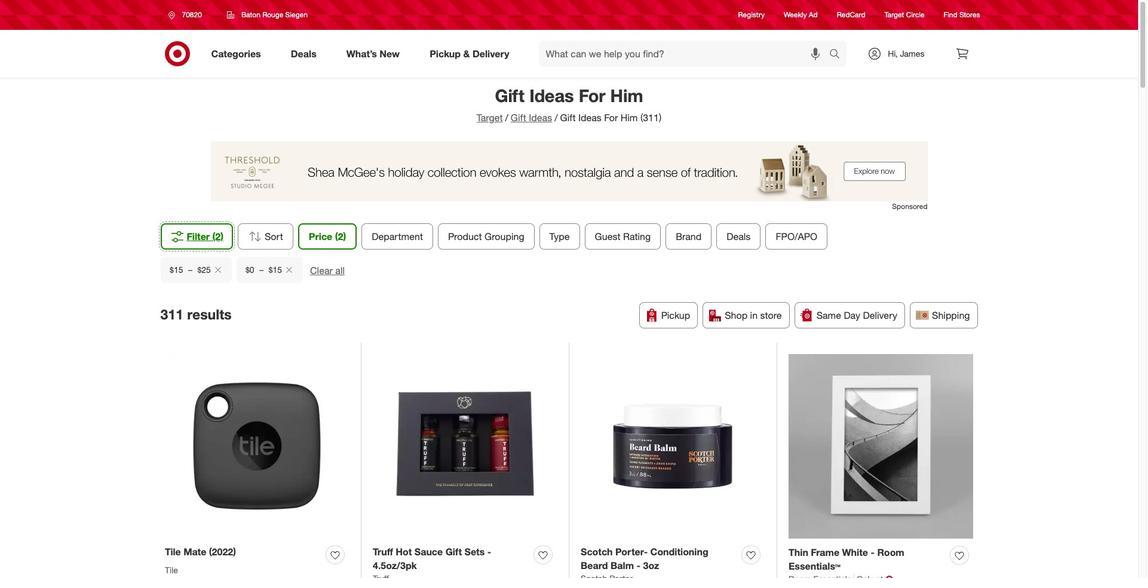 Task type: locate. For each thing, give the bounding box(es) containing it.
balm
[[611, 560, 634, 572]]

1 horizontal spatial (2)
[[335, 231, 346, 243]]

all
[[335, 265, 345, 277]]

pickup
[[430, 48, 461, 60], [662, 310, 691, 322]]

rating
[[623, 231, 651, 243]]

day
[[844, 310, 861, 322]]

tile link
[[165, 565, 178, 577]]

tile mate (2022) link
[[165, 546, 236, 559]]

scotch
[[581, 546, 613, 558]]

for
[[579, 85, 606, 106], [605, 112, 618, 124]]

1 vertical spatial deals
[[727, 231, 751, 243]]

sets
[[465, 546, 485, 558]]

1 vertical spatial tile
[[165, 565, 178, 576]]

-
[[488, 546, 492, 558], [871, 547, 875, 559], [637, 560, 641, 572]]

1 horizontal spatial $15
[[268, 265, 282, 275]]

- left '3oz'
[[637, 560, 641, 572]]

delivery right & on the top of the page
[[473, 48, 510, 60]]

0 horizontal spatial $15
[[169, 265, 183, 275]]

1 horizontal spatial pickup
[[662, 310, 691, 322]]

0 horizontal spatial (2)
[[213, 231, 224, 243]]

product grouping
[[448, 231, 525, 243]]

weekly
[[784, 10, 807, 19]]

sort button
[[238, 224, 293, 250]]

$15  –  $25
[[169, 265, 211, 275]]

0 horizontal spatial delivery
[[473, 48, 510, 60]]

stores
[[960, 10, 981, 19]]

0 horizontal spatial /
[[505, 112, 509, 124]]

0 vertical spatial pickup
[[430, 48, 461, 60]]

1 vertical spatial target
[[477, 112, 503, 124]]

- right white
[[871, 547, 875, 559]]

0 horizontal spatial deals
[[291, 48, 317, 60]]

deals right brand "button" at the top of page
[[727, 231, 751, 243]]

clear all button
[[310, 264, 345, 278]]

ideas up gift ideas link
[[530, 85, 574, 106]]

1 (2) from the left
[[213, 231, 224, 243]]

1 tile from the top
[[165, 546, 181, 558]]

2 (2) from the left
[[335, 231, 346, 243]]

0 vertical spatial delivery
[[473, 48, 510, 60]]

(2) inside button
[[213, 231, 224, 243]]

(2) right filter
[[213, 231, 224, 243]]

- for scotch porter- conditioning beard balm - 3oz
[[637, 560, 641, 572]]

/
[[505, 112, 509, 124], [555, 112, 558, 124]]

him left the (311)
[[621, 112, 638, 124]]

him up the (311)
[[611, 85, 644, 106]]

2 horizontal spatial -
[[871, 547, 875, 559]]

&
[[464, 48, 470, 60]]

- inside thin frame white - room essentials™
[[871, 547, 875, 559]]

(2) right price
[[335, 231, 346, 243]]

deals down siegen
[[291, 48, 317, 60]]

pickup & delivery link
[[420, 41, 525, 67]]

target inside gift ideas for him target / gift ideas / gift ideas for him (311)
[[477, 112, 503, 124]]

white
[[843, 547, 869, 559]]

1 horizontal spatial target
[[885, 10, 905, 19]]

tile for tile mate (2022)
[[165, 546, 181, 558]]

2 tile from the top
[[165, 565, 178, 576]]

what's
[[347, 48, 377, 60]]

target link
[[477, 112, 503, 124]]

1 vertical spatial pickup
[[662, 310, 691, 322]]

weekly ad
[[784, 10, 818, 19]]

1 / from the left
[[505, 112, 509, 124]]

0 horizontal spatial pickup
[[430, 48, 461, 60]]

thin
[[789, 547, 809, 559]]

/ right gift ideas link
[[555, 112, 558, 124]]

- inside the scotch porter- conditioning beard balm - 3oz
[[637, 560, 641, 572]]

rouge
[[263, 10, 283, 19]]

tile mate (2022)
[[165, 546, 236, 558]]

price (2)
[[309, 231, 346, 243]]

0 vertical spatial him
[[611, 85, 644, 106]]

delivery for pickup & delivery
[[473, 48, 510, 60]]

room
[[878, 547, 905, 559]]

target
[[885, 10, 905, 19], [477, 112, 503, 124]]

gift up target "link"
[[495, 85, 525, 106]]

deals link
[[281, 41, 332, 67]]

thin frame white - room essentials™ image
[[789, 355, 974, 539], [789, 355, 974, 539]]

porter-
[[616, 546, 648, 558]]

1 horizontal spatial deals
[[727, 231, 751, 243]]

0 vertical spatial tile
[[165, 546, 181, 558]]

$15 right $0
[[268, 265, 282, 275]]

tile mate (2022) image
[[165, 355, 349, 539], [165, 355, 349, 539]]

(2)
[[213, 231, 224, 243], [335, 231, 346, 243]]

0 horizontal spatial -
[[488, 546, 492, 558]]

delivery
[[473, 48, 510, 60], [863, 310, 898, 322]]

siegen
[[285, 10, 308, 19]]

1 horizontal spatial -
[[637, 560, 641, 572]]

shop in store button
[[703, 302, 790, 329]]

(2) for filter (2)
[[213, 231, 224, 243]]

gift left sets
[[446, 546, 462, 558]]

deals
[[291, 48, 317, 60], [727, 231, 751, 243]]

scotch porter- conditioning beard balm - 3oz link
[[581, 546, 737, 573]]

target left gift ideas link
[[477, 112, 503, 124]]

what's new link
[[336, 41, 415, 67]]

pickup inside button
[[662, 310, 691, 322]]

0 vertical spatial target
[[885, 10, 905, 19]]

target inside 'link'
[[885, 10, 905, 19]]

gift
[[495, 85, 525, 106], [511, 112, 527, 124], [560, 112, 576, 124], [446, 546, 462, 558]]

circle
[[907, 10, 925, 19]]

1 horizontal spatial /
[[555, 112, 558, 124]]

mate
[[184, 546, 206, 558]]

2 $15 from the left
[[268, 265, 282, 275]]

truff
[[373, 546, 393, 558]]

3oz
[[644, 560, 660, 572]]

deals inside button
[[727, 231, 751, 243]]

tile for tile
[[165, 565, 178, 576]]

target circle link
[[885, 10, 925, 20]]

target left "circle" at right
[[885, 10, 905, 19]]

$15 left $25
[[169, 265, 183, 275]]

- right sets
[[488, 546, 492, 558]]

deals for "deals" link at the top of the page
[[291, 48, 317, 60]]

- inside truff hot sauce gift sets - 4.5oz/3pk
[[488, 546, 492, 558]]

ad
[[809, 10, 818, 19]]

frame
[[811, 547, 840, 559]]

beard
[[581, 560, 608, 572]]

/ right target "link"
[[505, 112, 509, 124]]

scotch porter- conditioning beard balm - 3oz image
[[581, 355, 765, 539], [581, 355, 765, 539]]

him
[[611, 85, 644, 106], [621, 112, 638, 124]]

gift right target "link"
[[511, 112, 527, 124]]

tile down tile mate (2022) link
[[165, 565, 178, 576]]

in
[[751, 310, 758, 322]]

1 vertical spatial him
[[621, 112, 638, 124]]

1 vertical spatial delivery
[[863, 310, 898, 322]]

$25
[[197, 265, 211, 275]]

truff hot sauce gift sets - 4.5oz/3pk image
[[373, 355, 557, 539], [373, 355, 557, 539]]

tile up the tile link
[[165, 546, 181, 558]]

guest rating button
[[585, 224, 661, 250]]

delivery right day
[[863, 310, 898, 322]]

delivery inside button
[[863, 310, 898, 322]]

0 horizontal spatial target
[[477, 112, 503, 124]]

hot
[[396, 546, 412, 558]]

0 vertical spatial deals
[[291, 48, 317, 60]]

same day delivery button
[[795, 302, 906, 329]]

311
[[161, 306, 183, 323]]

conditioning
[[651, 546, 709, 558]]

store
[[761, 310, 782, 322]]

sauce
[[415, 546, 443, 558]]

filter
[[187, 231, 210, 243]]

james
[[901, 48, 925, 59]]

registry link
[[739, 10, 765, 20]]

tile
[[165, 546, 181, 558], [165, 565, 178, 576]]

advertisement region
[[211, 142, 928, 201]]

deals button
[[717, 224, 761, 250]]

target circle
[[885, 10, 925, 19]]

hi, james
[[888, 48, 925, 59]]

1 horizontal spatial delivery
[[863, 310, 898, 322]]



Task type: vqa. For each thing, say whether or not it's contained in the screenshot.
22%
no



Task type: describe. For each thing, give the bounding box(es) containing it.
filter (2)
[[187, 231, 224, 243]]

price
[[309, 231, 333, 243]]

0 vertical spatial for
[[579, 85, 606, 106]]

pickup button
[[640, 302, 698, 329]]

gift ideas for him target / gift ideas / gift ideas for him (311)
[[477, 85, 662, 124]]

deals for the deals button at the right of the page
[[727, 231, 751, 243]]

find stores link
[[944, 10, 981, 20]]

ideas right target "link"
[[529, 112, 552, 124]]

pickup for pickup & delivery
[[430, 48, 461, 60]]

clear all
[[310, 265, 345, 277]]

pickup for pickup
[[662, 310, 691, 322]]

shop
[[725, 310, 748, 322]]

what's new
[[347, 48, 400, 60]]

categories link
[[201, 41, 276, 67]]

baton rouge siegen button
[[219, 4, 316, 26]]

grouping
[[485, 231, 525, 243]]

new
[[380, 48, 400, 60]]

clear
[[310, 265, 333, 277]]

pickup & delivery
[[430, 48, 510, 60]]

gift right gift ideas link
[[560, 112, 576, 124]]

fpo/apo button
[[766, 224, 828, 250]]

hi,
[[888, 48, 898, 59]]

guest rating
[[595, 231, 651, 243]]

truff hot sauce gift sets - 4.5oz/3pk link
[[373, 546, 529, 573]]

(2) for price (2)
[[335, 231, 346, 243]]

same
[[817, 310, 842, 322]]

311 results
[[161, 306, 232, 323]]

redcard link
[[837, 10, 866, 20]]

results
[[187, 306, 232, 323]]

delivery for same day delivery
[[863, 310, 898, 322]]

shipping
[[933, 310, 971, 322]]

scotch porter- conditioning beard balm - 3oz
[[581, 546, 709, 572]]

truff hot sauce gift sets - 4.5oz/3pk
[[373, 546, 492, 572]]

70820 button
[[161, 4, 215, 26]]

$15  –  $25 button
[[161, 257, 232, 283]]

guest
[[595, 231, 621, 243]]

2 / from the left
[[555, 112, 558, 124]]

brand
[[676, 231, 702, 243]]

1 vertical spatial for
[[605, 112, 618, 124]]

shop in store
[[725, 310, 782, 322]]

gift ideas link
[[511, 112, 552, 124]]

thin frame white - room essentials™ link
[[789, 546, 946, 574]]

sponsored
[[893, 202, 928, 211]]

sort
[[265, 231, 283, 243]]

type
[[550, 231, 570, 243]]

(2022)
[[209, 546, 236, 558]]

department
[[372, 231, 423, 243]]

fpo/apo
[[776, 231, 818, 243]]

What can we help you find? suggestions appear below search field
[[539, 41, 833, 67]]

thin frame white - room essentials™
[[789, 547, 905, 573]]

filter (2) button
[[161, 224, 233, 250]]

registry
[[739, 10, 765, 19]]

1 $15 from the left
[[169, 265, 183, 275]]

essentials™
[[789, 561, 841, 573]]

gift inside truff hot sauce gift sets - 4.5oz/3pk
[[446, 546, 462, 558]]

baton
[[241, 10, 261, 19]]

department button
[[362, 224, 433, 250]]

same day delivery
[[817, 310, 898, 322]]

type button
[[540, 224, 580, 250]]

search
[[825, 49, 853, 61]]

redcard
[[837, 10, 866, 19]]

product
[[448, 231, 482, 243]]

$0  –  $15
[[245, 265, 282, 275]]

70820
[[182, 10, 202, 19]]

4.5oz/3pk
[[373, 560, 417, 572]]

$0  –  $15 button
[[236, 257, 303, 283]]

find stores
[[944, 10, 981, 19]]

categories
[[211, 48, 261, 60]]

(311)
[[641, 112, 662, 124]]

search button
[[825, 41, 853, 69]]

- for truff hot sauce gift sets - 4.5oz/3pk
[[488, 546, 492, 558]]

product grouping button
[[438, 224, 535, 250]]

ideas up the advertisement region
[[579, 112, 602, 124]]

$0
[[245, 265, 254, 275]]



